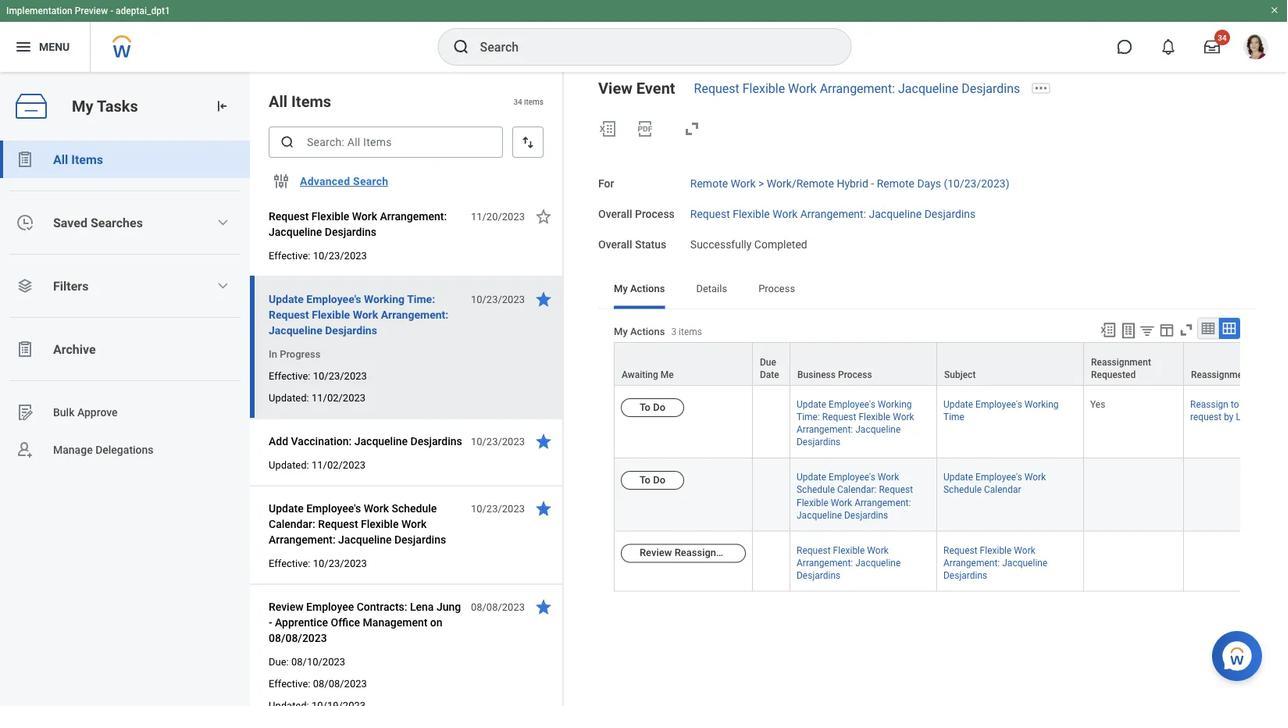 Task type: describe. For each thing, give the bounding box(es) containing it.
table image
[[1201, 321, 1217, 336]]

remote work > work/remote hybrid - remote days (10/23/2023) link
[[691, 174, 1010, 190]]

employee's for update employee's working time: request flexible work arrangement: jacqueline desjardins link
[[829, 399, 876, 410]]

working for the update employee's working time "link"
[[1025, 399, 1059, 410]]

update employee's work schedule calendar: request flexible work arrangement: jacqueline desjardins inside button
[[269, 502, 446, 546]]

implementation
[[6, 5, 72, 16]]

reassignment for requested
[[1092, 357, 1152, 368]]

inbox large image
[[1205, 39, 1221, 55]]

process inside tab list
[[759, 283, 796, 294]]

>
[[759, 177, 765, 190]]

update employee's working time link
[[944, 396, 1059, 422]]

work inside the update employee's working time: request flexible work arrangement: jacqueline desjardins button
[[353, 308, 378, 321]]

remote work > work/remote hybrid - remote days (10/23/2023)
[[691, 177, 1010, 190]]

to do button for 1st to do row
[[621, 471, 685, 490]]

vaccination:
[[291, 435, 352, 448]]

update employee's work schedule calendar: request flexible work arrangement: jacqueline desjardins link
[[797, 469, 914, 520]]

view event
[[599, 79, 676, 97]]

successfully completed
[[691, 238, 808, 251]]

34 items
[[514, 97, 544, 106]]

34 for 34 items
[[514, 97, 523, 106]]

Search: All Items text field
[[269, 127, 503, 158]]

2 11/02/2023 from the top
[[312, 459, 366, 471]]

items inside the item list 'element'
[[524, 97, 544, 106]]

review employee contracts: lena jung - apprentice office management on 08/08/2023
[[269, 601, 461, 645]]

manage
[[53, 444, 93, 457]]

working inside button
[[364, 293, 405, 306]]

menu
[[39, 40, 70, 53]]

time
[[944, 411, 965, 422]]

- for review employee contracts: lena jung - apprentice office management on 08/08/2023
[[269, 616, 272, 629]]

bulk
[[53, 406, 75, 419]]

date
[[760, 369, 780, 380]]

awaiting
[[622, 369, 659, 380]]

rename image
[[16, 403, 34, 422]]

contracts:
[[357, 601, 408, 614]]

time: inside button
[[407, 293, 435, 306]]

pierc
[[1267, 399, 1288, 410]]

Search Workday  search field
[[480, 30, 819, 64]]

items inside the item list 'element'
[[292, 92, 331, 111]]

manage delegations link
[[0, 431, 250, 469]]

clock check image
[[16, 213, 34, 232]]

export to excel image for view event
[[599, 120, 617, 138]]

08/10/2023
[[291, 656, 345, 668]]

archive button
[[0, 331, 250, 368]]

view printable version (pdf) image
[[636, 120, 655, 138]]

2 updated: 11/02/2023 from the top
[[269, 459, 366, 471]]

do for row containing due date
[[654, 474, 666, 486]]

details
[[697, 283, 728, 294]]

configure image
[[272, 172, 291, 191]]

1 to do row from the top
[[614, 386, 1288, 459]]

completed
[[755, 238, 808, 251]]

update for the update employee's working time "link"
[[944, 399, 974, 410]]

all items inside all items button
[[53, 152, 103, 167]]

lena
[[410, 601, 434, 614]]

review reassignment requests
[[640, 547, 785, 559]]

process for overall process
[[635, 208, 675, 221]]

export to excel image for my actions
[[1100, 321, 1118, 339]]

implementation preview -   adeptai_dpt1
[[6, 5, 170, 16]]

advanced
[[300, 175, 350, 188]]

all inside the item list 'element'
[[269, 92, 288, 111]]

update employee's work schedule calendar link
[[944, 469, 1047, 495]]

1 horizontal spatial time:
[[797, 411, 821, 422]]

business process column header
[[791, 342, 938, 386]]

my for my tasks
[[72, 97, 93, 115]]

awaiting me
[[622, 369, 674, 380]]

update employee's working time: request flexible work arrangement: jacqueline desjardins inside button
[[269, 293, 449, 337]]

flexible inside request flexible work arrangement: jacqueline desjardins button
[[312, 210, 350, 223]]

1 horizontal spatial calendar:
[[838, 484, 877, 495]]

1 updated: 11/02/2023 from the top
[[269, 392, 366, 404]]

1 remote from the left
[[691, 177, 729, 190]]

reassign to noah pierc link
[[1191, 396, 1288, 422]]

jung
[[437, 601, 461, 614]]

2 vertical spatial 08/08/2023
[[313, 678, 367, 690]]

business process button
[[791, 343, 937, 385]]

items inside button
[[71, 152, 103, 167]]

request inside button
[[318, 518, 358, 531]]

update employee's work schedule calendar
[[944, 472, 1047, 495]]

reassignment inside button
[[675, 547, 740, 559]]

calendar
[[985, 484, 1022, 495]]

menu button
[[0, 22, 90, 72]]

overall status
[[599, 238, 667, 251]]

subject button
[[938, 343, 1084, 385]]

overall process
[[599, 208, 675, 221]]

days
[[918, 177, 942, 190]]

effective: 10/23/2023 for flexible
[[269, 250, 367, 261]]

search
[[353, 175, 389, 188]]

subject column header
[[938, 342, 1085, 386]]

profile logan mcneil image
[[1244, 34, 1269, 63]]

awaiting me button
[[615, 343, 753, 385]]

flexible inside the 'update employee's work schedule calendar: request flexible work arrangement: jacqueline desjardins' link
[[797, 497, 829, 508]]

yes
[[1091, 399, 1106, 410]]

sort image
[[521, 134, 536, 150]]

apprentice
[[275, 616, 328, 629]]

1 updated: from the top
[[269, 392, 309, 404]]

event
[[637, 79, 676, 97]]

- for remote work > work/remote hybrid - remote days (10/23/2023)
[[872, 177, 875, 190]]

on
[[431, 616, 443, 629]]

34 button
[[1196, 30, 1231, 64]]

to
[[1232, 399, 1240, 410]]

update employee's working time: request flexible work arrangement: jacqueline desjardins button
[[269, 290, 463, 340]]

3
[[672, 326, 677, 337]]

reassignment requested
[[1092, 357, 1152, 380]]

bulk approve link
[[0, 394, 250, 431]]

status
[[635, 238, 667, 251]]

due
[[760, 357, 777, 368]]

update for the 'update employee's work schedule calendar: request flexible work arrangement: jacqueline desjardins' link
[[797, 472, 827, 483]]

reassign to noah pierc
[[1191, 399, 1288, 422]]

34 for 34
[[1219, 33, 1228, 42]]

actions for my actions
[[631, 283, 665, 294]]

reassignment request
[[1192, 369, 1288, 380]]

my actions 3 items
[[614, 326, 703, 337]]

to for 1st to do row
[[640, 474, 651, 486]]

adeptai_dpt1
[[116, 5, 170, 16]]

search image
[[280, 134, 295, 150]]

reassignment for request
[[1192, 369, 1252, 380]]

click to view/edit grid preferences image
[[1159, 321, 1176, 339]]

3 effective: from the top
[[269, 558, 311, 569]]

work inside remote work > work/remote hybrid - remote days (10/23/2023) link
[[731, 177, 756, 190]]

update inside update employee's work schedule calendar: request flexible work arrangement: jacqueline desjardins button
[[269, 502, 304, 515]]

2 vertical spatial my
[[614, 326, 628, 337]]

filters button
[[0, 267, 250, 305]]

for
[[599, 177, 615, 190]]

calendar: inside button
[[269, 518, 316, 531]]

work/remote
[[767, 177, 835, 190]]

advanced search
[[300, 175, 389, 188]]

archive
[[53, 342, 96, 357]]

subject
[[945, 369, 976, 380]]

row containing due date
[[614, 342, 1288, 386]]

awaiting me column header
[[614, 342, 753, 386]]

request flexible work arrangement: jacqueline desjardins inside button
[[269, 210, 447, 238]]

notifications large image
[[1161, 39, 1177, 55]]

request inside popup button
[[1254, 369, 1288, 380]]

flexible inside update employee's work schedule calendar: request flexible work arrangement: jacqueline desjardins button
[[361, 518, 399, 531]]

hybrid
[[837, 177, 869, 190]]

do for the due date column header
[[654, 401, 666, 413]]

update inside button
[[269, 293, 304, 306]]

bulk approve
[[53, 406, 118, 419]]

2 to do row from the top
[[614, 459, 1288, 531]]

all items button
[[0, 141, 250, 178]]

list containing all items
[[0, 141, 250, 469]]

effective: 08/08/2023
[[269, 678, 367, 690]]

requests
[[743, 547, 785, 559]]

all items inside the item list 'element'
[[269, 92, 331, 111]]

schedule for the 'update employee's work schedule calendar: request flexible work arrangement: jacqueline desjardins' link
[[797, 484, 835, 495]]



Task type: locate. For each thing, give the bounding box(es) containing it.
effective: 10/23/2023 up employee
[[269, 558, 367, 569]]

1 effective: 10/23/2023 from the top
[[269, 250, 367, 261]]

all inside all items button
[[53, 152, 68, 167]]

0 horizontal spatial process
[[635, 208, 675, 221]]

flexible inside the update employee's working time: request flexible work arrangement: jacqueline desjardins button
[[312, 308, 350, 321]]

0 vertical spatial overall
[[599, 208, 633, 221]]

to do
[[640, 401, 666, 413], [640, 474, 666, 486]]

desjardins
[[962, 81, 1021, 96], [925, 208, 976, 221], [325, 225, 377, 238], [325, 324, 377, 337], [411, 435, 463, 448], [797, 437, 841, 448], [845, 509, 889, 520], [395, 533, 446, 546], [797, 570, 841, 581], [944, 570, 988, 581]]

all items up search image
[[269, 92, 331, 111]]

calendar:
[[838, 484, 877, 495], [269, 518, 316, 531]]

review inside "review employee contracts: lena jung - apprentice office management on 08/08/2023"
[[269, 601, 304, 614]]

1 vertical spatial time:
[[797, 411, 821, 422]]

1 vertical spatial items
[[679, 326, 703, 337]]

1 horizontal spatial items
[[679, 326, 703, 337]]

add
[[269, 435, 288, 448]]

update up in progress
[[269, 293, 304, 306]]

employee's for the update employee's working time "link"
[[976, 399, 1023, 410]]

update inside update employee's work schedule calendar
[[944, 472, 974, 483]]

clipboard image
[[16, 150, 34, 169], [16, 340, 34, 359]]

request
[[694, 81, 740, 96], [691, 208, 731, 221], [269, 210, 309, 223], [269, 308, 309, 321], [1254, 369, 1288, 380], [823, 411, 857, 422], [880, 484, 914, 495], [318, 518, 358, 531], [797, 545, 831, 556], [944, 545, 978, 556]]

0 vertical spatial review
[[640, 547, 672, 559]]

effective: 10/23/2023 down request flexible work arrangement: jacqueline desjardins button
[[269, 250, 367, 261]]

chevron down image inside saved searches dropdown button
[[217, 216, 229, 229]]

2 star image from the top
[[535, 432, 553, 451]]

1 vertical spatial chevron down image
[[217, 280, 229, 292]]

update for update employee's working time: request flexible work arrangement: jacqueline desjardins link
[[797, 399, 827, 410]]

1 star image from the top
[[535, 290, 553, 309]]

schedule for update employee's work schedule calendar link
[[944, 484, 982, 495]]

3 star image from the top
[[535, 598, 553, 617]]

arrangement:
[[820, 81, 896, 96], [801, 208, 867, 221], [380, 210, 447, 223], [381, 308, 449, 321], [797, 424, 854, 435], [855, 497, 912, 508], [269, 533, 336, 546], [797, 557, 854, 568], [944, 557, 1001, 568]]

2 star image from the top
[[535, 499, 553, 518]]

schedule inside button
[[392, 502, 437, 515]]

updated:
[[269, 392, 309, 404], [269, 459, 309, 471]]

my for my actions
[[614, 283, 628, 294]]

saved
[[53, 215, 87, 230]]

1 vertical spatial update employee's working time: request flexible work arrangement: jacqueline desjardins
[[797, 399, 915, 448]]

update up the time
[[944, 399, 974, 410]]

1 overall from the top
[[599, 208, 633, 221]]

effective: down configure image
[[269, 250, 311, 261]]

my down overall status
[[614, 283, 628, 294]]

2 to do button from the top
[[621, 471, 685, 490]]

08/08/2023 inside "review employee contracts: lena jung - apprentice office management on 08/08/2023"
[[269, 632, 327, 645]]

0 vertical spatial star image
[[535, 207, 553, 226]]

schedule
[[797, 484, 835, 495], [944, 484, 982, 495], [392, 502, 437, 515]]

saved searches button
[[0, 204, 250, 241]]

management
[[363, 616, 428, 629]]

clipboard image inside archive button
[[16, 340, 34, 359]]

0 vertical spatial fullscreen image
[[683, 120, 702, 138]]

0 vertical spatial reassignment
[[1092, 357, 1152, 368]]

employee's inside button
[[306, 502, 361, 515]]

employee's down business process at the bottom of page
[[829, 399, 876, 410]]

reassignment requested column header
[[1085, 342, 1185, 386]]

0 vertical spatial to do
[[640, 401, 666, 413]]

update down add at the bottom
[[269, 502, 304, 515]]

review employee contracts: lena jung - apprentice office management on 08/08/2023 button
[[269, 598, 463, 648]]

perspective image
[[16, 277, 34, 295]]

noah
[[1242, 399, 1265, 410]]

- right "preview"
[[110, 5, 113, 16]]

overall for overall status
[[599, 238, 633, 251]]

0 horizontal spatial reassignment
[[675, 547, 740, 559]]

my left tasks
[[72, 97, 93, 115]]

overall for overall process
[[599, 208, 633, 221]]

view
[[599, 79, 633, 97]]

item list element
[[250, 72, 564, 707]]

review reassignment requests row
[[614, 531, 1288, 592]]

items
[[292, 92, 331, 111], [71, 152, 103, 167]]

star image for add vaccination: jacqueline desjardins
[[535, 432, 553, 451]]

2 actions from the top
[[631, 326, 665, 337]]

2 horizontal spatial working
[[1025, 399, 1059, 410]]

update inside update employee's working time
[[944, 399, 974, 410]]

0 horizontal spatial time:
[[407, 293, 435, 306]]

due date
[[760, 357, 780, 380]]

1 vertical spatial items
[[71, 152, 103, 167]]

employee's inside update employee's work schedule calendar
[[976, 472, 1023, 483]]

business
[[798, 369, 836, 380]]

effective: up employee
[[269, 558, 311, 569]]

0 vertical spatial updated: 11/02/2023
[[269, 392, 366, 404]]

review reassignment requests button
[[621, 544, 785, 563]]

employee's for the 'update employee's work schedule calendar: request flexible work arrangement: jacqueline desjardins' link
[[829, 472, 876, 483]]

export to excel image
[[599, 120, 617, 138], [1100, 321, 1118, 339]]

0 horizontal spatial all
[[53, 152, 68, 167]]

1 horizontal spatial reassignment
[[1092, 357, 1152, 368]]

work inside update employee's work schedule calendar
[[1025, 472, 1047, 483]]

star image
[[535, 207, 553, 226], [535, 499, 553, 518], [535, 598, 553, 617]]

1 11/02/2023 from the top
[[312, 392, 366, 404]]

updated: 11/02/2023
[[269, 392, 366, 404], [269, 459, 366, 471]]

08/08/2023 down apprentice
[[269, 632, 327, 645]]

working
[[364, 293, 405, 306], [878, 399, 912, 410], [1025, 399, 1059, 410]]

1 vertical spatial 08/08/2023
[[269, 632, 327, 645]]

expand table image
[[1222, 321, 1238, 336]]

desjardins inside request flexible work arrangement: jacqueline desjardins
[[325, 225, 377, 238]]

34 inside button
[[1219, 33, 1228, 42]]

1 do from the top
[[654, 401, 666, 413]]

process inside popup button
[[839, 369, 873, 380]]

- inside "review employee contracts: lena jung - apprentice office management on 08/08/2023"
[[269, 616, 272, 629]]

reassignment up the reassign
[[1192, 369, 1252, 380]]

1 vertical spatial my
[[614, 283, 628, 294]]

working down business process column header
[[878, 399, 912, 410]]

manage delegations
[[53, 444, 154, 457]]

08/08/2023 down 08/10/2023
[[313, 678, 367, 690]]

work inside request flexible work arrangement: jacqueline desjardins button
[[352, 210, 377, 223]]

2 vertical spatial star image
[[535, 598, 553, 617]]

0 horizontal spatial items
[[71, 152, 103, 167]]

working down request flexible work arrangement: jacqueline desjardins button
[[364, 293, 405, 306]]

chevron down image inside filters dropdown button
[[217, 280, 229, 292]]

review for review employee contracts: lena jung - apprentice office management on 08/08/2023
[[269, 601, 304, 614]]

0 horizontal spatial fullscreen image
[[683, 120, 702, 138]]

my tasks element
[[0, 72, 250, 707]]

1 vertical spatial all
[[53, 152, 68, 167]]

tab list
[[599, 271, 1257, 309]]

0 horizontal spatial -
[[110, 5, 113, 16]]

2 updated: from the top
[[269, 459, 309, 471]]

update employee's working time: request flexible work arrangement: jacqueline desjardins up 'progress'
[[269, 293, 449, 337]]

jacqueline inside request flexible work arrangement: jacqueline desjardins
[[269, 225, 322, 238]]

3 effective: 10/23/2023 from the top
[[269, 558, 367, 569]]

update down update employee's working time: request flexible work arrangement: jacqueline desjardins link
[[797, 472, 827, 483]]

update down the business
[[797, 399, 827, 410]]

employee's down subject column header
[[976, 399, 1023, 410]]

effective: down in progress
[[269, 370, 311, 382]]

successfully
[[691, 238, 752, 251]]

1 horizontal spatial review
[[640, 547, 672, 559]]

employee's inside button
[[307, 293, 361, 306]]

effective: 10/23/2023 for employee's
[[269, 558, 367, 569]]

clipboard image left archive
[[16, 340, 34, 359]]

actions up my actions 3 items
[[631, 283, 665, 294]]

0 horizontal spatial calendar:
[[269, 518, 316, 531]]

employee's down vaccination:
[[306, 502, 361, 515]]

remote left >
[[691, 177, 729, 190]]

2 vertical spatial effective: 10/23/2023
[[269, 558, 367, 569]]

list
[[0, 141, 250, 469]]

actions
[[631, 283, 665, 294], [631, 326, 665, 337]]

- left apprentice
[[269, 616, 272, 629]]

search image
[[452, 38, 471, 56]]

1 vertical spatial effective: 10/23/2023
[[269, 370, 367, 382]]

2 effective: from the top
[[269, 370, 311, 382]]

to do row down the time
[[614, 459, 1288, 531]]

0 vertical spatial calendar:
[[838, 484, 877, 495]]

schedule inside update employee's work schedule calendar
[[944, 484, 982, 495]]

1 to from the top
[[640, 401, 651, 413]]

to for row containing due date
[[640, 401, 651, 413]]

reassign
[[1191, 399, 1229, 410]]

2 vertical spatial process
[[839, 369, 873, 380]]

process for business process
[[839, 369, 873, 380]]

34
[[1219, 33, 1228, 42], [514, 97, 523, 106]]

1 horizontal spatial all items
[[269, 92, 331, 111]]

(10/23/2023)
[[944, 177, 1010, 190]]

update
[[269, 293, 304, 306], [797, 399, 827, 410], [944, 399, 974, 410], [797, 472, 827, 483], [944, 472, 974, 483], [269, 502, 304, 515]]

items up search image
[[292, 92, 331, 111]]

0 horizontal spatial 34
[[514, 97, 523, 106]]

2 chevron down image from the top
[[217, 280, 229, 292]]

my down my actions
[[614, 326, 628, 337]]

2 do from the top
[[654, 474, 666, 486]]

2 effective: 10/23/2023 from the top
[[269, 370, 367, 382]]

process up status
[[635, 208, 675, 221]]

2 vertical spatial -
[[269, 616, 272, 629]]

1 vertical spatial reassignment
[[1192, 369, 1252, 380]]

update down the time
[[944, 472, 974, 483]]

saved searches
[[53, 215, 143, 230]]

all up the saved
[[53, 152, 68, 167]]

1 vertical spatial export to excel image
[[1100, 321, 1118, 339]]

clipboard image for all items
[[16, 150, 34, 169]]

1 horizontal spatial remote
[[877, 177, 915, 190]]

clipboard image up clock check image
[[16, 150, 34, 169]]

overall status element
[[691, 229, 808, 252]]

11/20/2023
[[471, 211, 525, 222]]

employee's up the calendar
[[976, 472, 1023, 483]]

34 up sort image
[[514, 97, 523, 106]]

updated: 11/02/2023 up vaccination:
[[269, 392, 366, 404]]

working down subject column header
[[1025, 399, 1059, 410]]

clipboard image inside all items button
[[16, 150, 34, 169]]

filters
[[53, 279, 89, 293]]

0 vertical spatial all items
[[269, 92, 331, 111]]

1 vertical spatial updated:
[[269, 459, 309, 471]]

export to excel image left 'export to worksheets' image in the top right of the page
[[1100, 321, 1118, 339]]

actions for my actions 3 items
[[631, 326, 665, 337]]

0 vertical spatial time:
[[407, 293, 435, 306]]

items right 3
[[679, 326, 703, 337]]

1 chevron down image from the top
[[217, 216, 229, 229]]

0 vertical spatial -
[[110, 5, 113, 16]]

1 vertical spatial 34
[[514, 97, 523, 106]]

to
[[640, 401, 651, 413], [640, 474, 651, 486]]

0 horizontal spatial update employee's work schedule calendar: request flexible work arrangement: jacqueline desjardins
[[269, 502, 446, 546]]

1 star image from the top
[[535, 207, 553, 226]]

my actions
[[614, 283, 665, 294]]

user plus image
[[16, 441, 34, 460]]

0 vertical spatial star image
[[535, 290, 553, 309]]

08/08/2023 right jung on the bottom of page
[[471, 601, 525, 613]]

0 vertical spatial items
[[292, 92, 331, 111]]

1 vertical spatial to do
[[640, 474, 666, 486]]

toolbar
[[1093, 318, 1241, 342]]

effective: down the due:
[[269, 678, 311, 690]]

0 vertical spatial actions
[[631, 283, 665, 294]]

select to filter grid data image
[[1139, 322, 1157, 339]]

add vaccination: jacqueline desjardins
[[269, 435, 463, 448]]

0 vertical spatial process
[[635, 208, 675, 221]]

to do row
[[614, 386, 1288, 459], [614, 459, 1288, 531]]

to do button for row containing due date
[[621, 398, 685, 417]]

chevron down image for saved searches
[[217, 216, 229, 229]]

0 vertical spatial 11/02/2023
[[312, 392, 366, 404]]

export to worksheets image
[[1120, 321, 1139, 340]]

all items down my tasks
[[53, 152, 103, 167]]

reassignment up 'requested'
[[1092, 357, 1152, 368]]

0 vertical spatial updated:
[[269, 392, 309, 404]]

export to excel image left view printable version (pdf) image
[[599, 120, 617, 138]]

all up search image
[[269, 92, 288, 111]]

0 horizontal spatial schedule
[[392, 502, 437, 515]]

fullscreen image right click to view/edit grid preferences image
[[1179, 321, 1196, 339]]

0 horizontal spatial review
[[269, 601, 304, 614]]

0 vertical spatial clipboard image
[[16, 150, 34, 169]]

0 horizontal spatial remote
[[691, 177, 729, 190]]

employee's down update employee's working time: request flexible work arrangement: jacqueline desjardins link
[[829, 472, 876, 483]]

1 horizontal spatial fullscreen image
[[1179, 321, 1196, 339]]

2 overall from the top
[[599, 238, 633, 251]]

employee's inside update employee's working time
[[976, 399, 1023, 410]]

1 clipboard image from the top
[[16, 150, 34, 169]]

1 vertical spatial review
[[269, 601, 304, 614]]

1 effective: from the top
[[269, 250, 311, 261]]

menu banner
[[0, 0, 1288, 72]]

overall down for
[[599, 208, 633, 221]]

update employee's working time: request flexible work arrangement: jacqueline desjardins
[[269, 293, 449, 337], [797, 399, 915, 448]]

close environment banner image
[[1271, 5, 1280, 15]]

-
[[110, 5, 113, 16], [872, 177, 875, 190], [269, 616, 272, 629]]

fullscreen image
[[683, 120, 702, 138], [1179, 321, 1196, 339]]

1 horizontal spatial process
[[759, 283, 796, 294]]

request flexible work arrangement: jacqueline desjardins link
[[694, 81, 1021, 96], [691, 205, 976, 221], [797, 542, 901, 581], [944, 542, 1048, 581]]

1 horizontal spatial working
[[878, 399, 912, 410]]

flexible inside update employee's working time: request flexible work arrangement: jacqueline desjardins link
[[859, 411, 891, 422]]

actions inside tab list
[[631, 283, 665, 294]]

delegations
[[95, 444, 154, 457]]

1 horizontal spatial schedule
[[797, 484, 835, 495]]

fullscreen image right view printable version (pdf) image
[[683, 120, 702, 138]]

business process
[[798, 369, 873, 380]]

updated: down in progress
[[269, 392, 309, 404]]

1 vertical spatial to do button
[[621, 471, 685, 490]]

2 horizontal spatial reassignment
[[1192, 369, 1252, 380]]

items inside my actions 3 items
[[679, 326, 703, 337]]

34 left "profile logan mcneil" image
[[1219, 33, 1228, 42]]

updated: 11/02/2023 down vaccination:
[[269, 459, 366, 471]]

update employee's work schedule calendar: request flexible work arrangement: jacqueline desjardins button
[[269, 499, 463, 549]]

time:
[[407, 293, 435, 306], [797, 411, 821, 422]]

1 vertical spatial calendar:
[[269, 518, 316, 531]]

row
[[614, 342, 1288, 386]]

11/02/2023 up vaccination:
[[312, 392, 366, 404]]

tasks
[[97, 97, 138, 115]]

34 inside the item list 'element'
[[514, 97, 523, 106]]

2 clipboard image from the top
[[16, 340, 34, 359]]

1 vertical spatial star image
[[535, 432, 553, 451]]

1 horizontal spatial update employee's working time: request flexible work arrangement: jacqueline desjardins
[[797, 399, 915, 448]]

star image for update employee's work schedule calendar: request flexible work arrangement: jacqueline desjardins
[[535, 499, 553, 518]]

employee's for update employee's work schedule calendar link
[[976, 472, 1023, 483]]

chevron down image for filters
[[217, 280, 229, 292]]

update employee's working time
[[944, 399, 1059, 422]]

0 vertical spatial all
[[269, 92, 288, 111]]

review inside row
[[640, 547, 672, 559]]

- inside the menu banner
[[110, 5, 113, 16]]

update inside update employee's working time: request flexible work arrangement: jacqueline desjardins link
[[797, 399, 827, 410]]

1 vertical spatial actions
[[631, 326, 665, 337]]

1 vertical spatial updated: 11/02/2023
[[269, 459, 366, 471]]

0 vertical spatial my
[[72, 97, 93, 115]]

effective: 10/23/2023 down 'progress'
[[269, 370, 367, 382]]

reassignment requested button
[[1085, 343, 1184, 385]]

items down my tasks
[[71, 152, 103, 167]]

1 vertical spatial 11/02/2023
[[312, 459, 366, 471]]

tab list containing my actions
[[599, 271, 1257, 309]]

working for update employee's working time: request flexible work arrangement: jacqueline desjardins link
[[878, 399, 912, 410]]

0 vertical spatial chevron down image
[[217, 216, 229, 229]]

1 vertical spatial clipboard image
[[16, 340, 34, 359]]

update employee's working time: request flexible work arrangement: jacqueline desjardins link
[[797, 396, 915, 448]]

0 horizontal spatial export to excel image
[[599, 120, 617, 138]]

work inside update employee's working time: request flexible work arrangement: jacqueline desjardins link
[[893, 411, 915, 422]]

actions left 3
[[631, 326, 665, 337]]

advanced search button
[[294, 166, 395, 197]]

2 horizontal spatial -
[[872, 177, 875, 190]]

justify image
[[14, 38, 33, 56]]

in progress
[[269, 348, 321, 360]]

approve
[[77, 406, 118, 419]]

1 horizontal spatial update employee's work schedule calendar: request flexible work arrangement: jacqueline desjardins
[[797, 472, 914, 520]]

0 vertical spatial 34
[[1219, 33, 1228, 42]]

1 horizontal spatial export to excel image
[[1100, 321, 1118, 339]]

overall left status
[[599, 238, 633, 251]]

process down completed
[[759, 283, 796, 294]]

0 vertical spatial effective: 10/23/2023
[[269, 250, 367, 261]]

add vaccination: jacqueline desjardins button
[[269, 432, 463, 451]]

1 vertical spatial fullscreen image
[[1179, 321, 1196, 339]]

update for update employee's work schedule calendar link
[[944, 472, 974, 483]]

to do row down subject
[[614, 386, 1288, 459]]

2 to do from the top
[[640, 474, 666, 486]]

reassignment inside 'column header'
[[1092, 357, 1152, 368]]

1 vertical spatial to
[[640, 474, 651, 486]]

0 vertical spatial items
[[524, 97, 544, 106]]

to do button
[[621, 398, 685, 417], [621, 471, 685, 490]]

0 horizontal spatial update employee's working time: request flexible work arrangement: jacqueline desjardins
[[269, 293, 449, 337]]

employee's up 'progress'
[[307, 293, 361, 306]]

cell
[[753, 386, 791, 459], [753, 459, 791, 531], [1085, 459, 1185, 531], [1185, 459, 1288, 531], [753, 531, 791, 592], [1085, 531, 1185, 592], [1185, 531, 1288, 592]]

update inside the 'update employee's work schedule calendar: request flexible work arrangement: jacqueline desjardins' link
[[797, 472, 827, 483]]

1 horizontal spatial all
[[269, 92, 288, 111]]

employee
[[306, 601, 354, 614]]

in
[[269, 348, 277, 360]]

0 vertical spatial update employee's working time: request flexible work arrangement: jacqueline desjardins
[[269, 293, 449, 337]]

updated: down add at the bottom
[[269, 459, 309, 471]]

2 horizontal spatial process
[[839, 369, 873, 380]]

review
[[640, 547, 672, 559], [269, 601, 304, 614]]

1 actions from the top
[[631, 283, 665, 294]]

update employee's working time: request flexible work arrangement: jacqueline desjardins down business process at the bottom of page
[[797, 399, 915, 448]]

progress
[[280, 348, 321, 360]]

request flexible work arrangement: jacqueline desjardins button
[[269, 207, 463, 241]]

0 vertical spatial to do button
[[621, 398, 685, 417]]

items up sort image
[[524, 97, 544, 106]]

process
[[635, 208, 675, 221], [759, 283, 796, 294], [839, 369, 873, 380]]

due date column header
[[753, 342, 791, 386]]

transformation import image
[[214, 98, 230, 114]]

11/02/2023 down vaccination:
[[312, 459, 366, 471]]

effective: 10/23/2023
[[269, 250, 367, 261], [269, 370, 367, 382], [269, 558, 367, 569]]

1 horizontal spatial items
[[292, 92, 331, 111]]

clipboard image for archive
[[16, 340, 34, 359]]

1 vertical spatial overall
[[599, 238, 633, 251]]

1 to do button from the top
[[621, 398, 685, 417]]

due:
[[269, 656, 289, 668]]

0 horizontal spatial working
[[364, 293, 405, 306]]

1 vertical spatial all items
[[53, 152, 103, 167]]

2 remote from the left
[[877, 177, 915, 190]]

my tasks
[[72, 97, 138, 115]]

requested
[[1092, 369, 1137, 380]]

star image for request flexible work arrangement: jacqueline desjardins
[[535, 207, 553, 226]]

review for review reassignment requests
[[640, 547, 672, 559]]

overall
[[599, 208, 633, 221], [599, 238, 633, 251]]

process right the business
[[839, 369, 873, 380]]

0 horizontal spatial all items
[[53, 152, 103, 167]]

reassignment left requests
[[675, 547, 740, 559]]

- right hybrid
[[872, 177, 875, 190]]

1 to do from the top
[[640, 401, 666, 413]]

0 vertical spatial 08/08/2023
[[471, 601, 525, 613]]

1 horizontal spatial 34
[[1219, 33, 1228, 42]]

0 vertical spatial to
[[640, 401, 651, 413]]

due date button
[[753, 343, 790, 385]]

star image for review employee contracts: lena jung - apprentice office management on 08/08/2023
[[535, 598, 553, 617]]

due: 08/10/2023
[[269, 656, 345, 668]]

working inside update employee's working time
[[1025, 399, 1059, 410]]

4 effective: from the top
[[269, 678, 311, 690]]

star image
[[535, 290, 553, 309], [535, 432, 553, 451]]

chevron down image
[[217, 216, 229, 229], [217, 280, 229, 292]]

2 horizontal spatial schedule
[[944, 484, 982, 495]]

1 vertical spatial do
[[654, 474, 666, 486]]

2 to from the top
[[640, 474, 651, 486]]

remote left the days
[[877, 177, 915, 190]]

request flexible work arrangement: jacqueline desjardins
[[694, 81, 1021, 96], [691, 208, 976, 221], [269, 210, 447, 238], [797, 545, 901, 581], [944, 545, 1048, 581]]

work
[[789, 81, 817, 96], [731, 177, 756, 190], [773, 208, 798, 221], [352, 210, 377, 223], [353, 308, 378, 321], [893, 411, 915, 422], [878, 472, 900, 483], [1025, 472, 1047, 483], [831, 497, 853, 508], [364, 502, 389, 515], [402, 518, 427, 531], [868, 545, 889, 556], [1015, 545, 1036, 556]]

arrangement: inside button
[[269, 533, 336, 546]]

star image for update employee's working time: request flexible work arrangement: jacqueline desjardins
[[535, 290, 553, 309]]



Task type: vqa. For each thing, say whether or not it's contained in the screenshot.
the Arrangement: in Request Flexible Work Arrangement: Jacqueline Desjardins
yes



